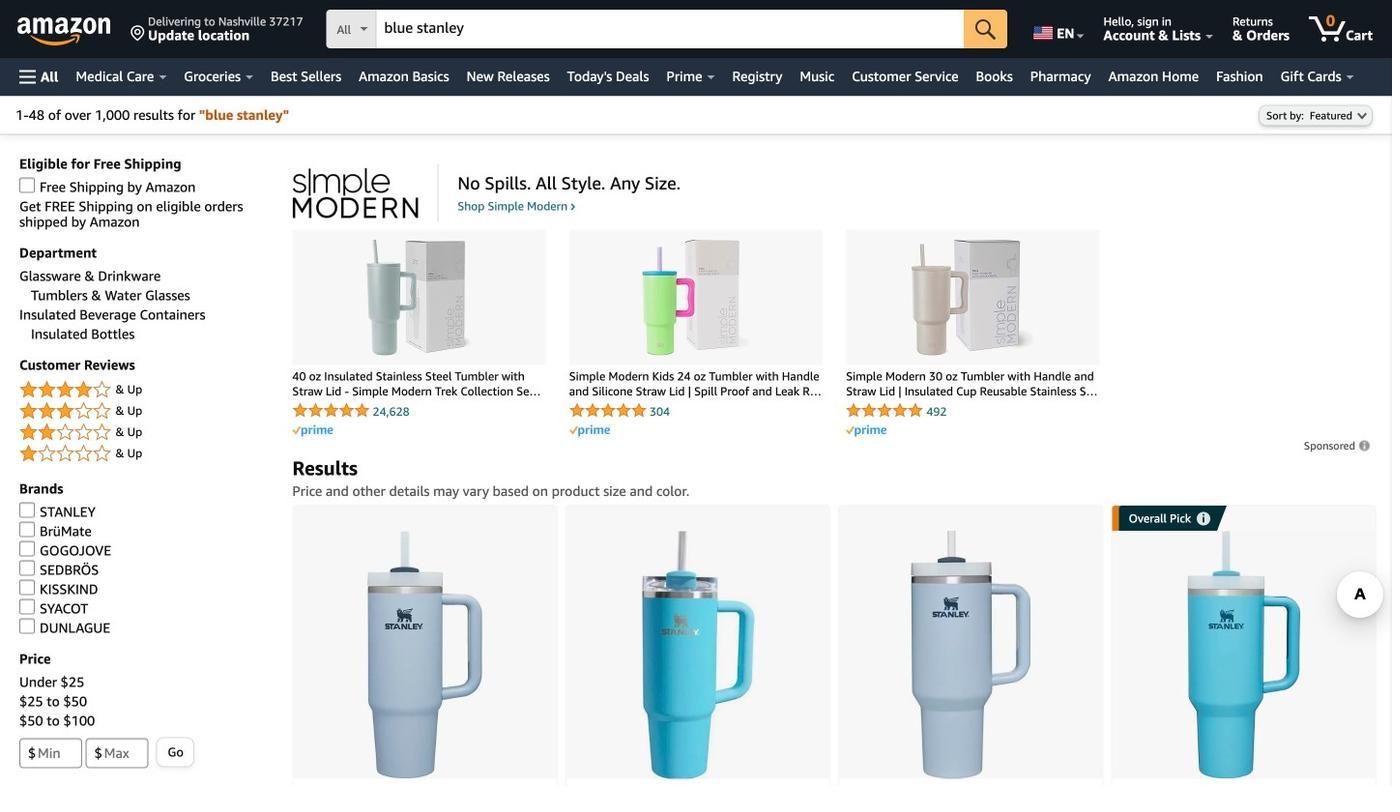 Task type: locate. For each thing, give the bounding box(es) containing it.
3 stars & up element
[[19, 400, 273, 423]]

1 star & up element
[[19, 442, 273, 466]]

Min text field
[[19, 738, 82, 768]]

checkbox image
[[19, 177, 35, 193], [19, 502, 35, 518], [19, 599, 35, 615], [19, 618, 35, 634]]

Max text field
[[86, 738, 149, 768]]

1 horizontal spatial eligible for prime. image
[[846, 425, 887, 437]]

None submit
[[964, 10, 1008, 48], [157, 738, 193, 766], [964, 10, 1008, 48], [157, 738, 193, 766]]

amazon image
[[17, 17, 111, 46]]

4 checkbox image from the top
[[19, 618, 35, 634]]

eligible for prime. image
[[292, 425, 333, 437], [846, 425, 887, 437]]

none search field inside navigation navigation
[[326, 10, 1008, 50]]

4 checkbox image from the top
[[19, 580, 35, 595]]

checkbox image
[[19, 522, 35, 537], [19, 541, 35, 557], [19, 560, 35, 576], [19, 580, 35, 595]]

0 horizontal spatial eligible for prime. image
[[292, 425, 333, 437]]

1 eligible for prime. image from the left
[[292, 425, 333, 437]]

None search field
[[326, 10, 1008, 50]]

1 checkbox image from the top
[[19, 522, 35, 537]]

simple modern kids 24 oz tumbler with handle and silicone straw lid | spill proof and leak resistant | reusable stainless steel bottle | gift for kids boys girls | trek collection | baja mix image
[[609, 239, 783, 355]]

2 checkbox image from the top
[[19, 541, 35, 557]]

2 eligible for prime. image from the left
[[846, 425, 887, 437]]

navigation navigation
[[0, 0, 1393, 96]]



Task type: vqa. For each thing, say whether or not it's contained in the screenshot.
checkbox image
yes



Task type: describe. For each thing, give the bounding box(es) containing it.
dropdown image
[[1358, 112, 1368, 119]]

2 checkbox image from the top
[[19, 502, 35, 518]]

eligible for prime. image for simple modern 30 oz tumbler with handle and straw lid | insulated cup reusable stainless steel water bottle travel mug cupholder friendly | gifts for women men him her | trek collection | almond birch image
[[846, 425, 887, 437]]

2 stars & up element
[[19, 421, 273, 444]]

stanley quencher h2.0 flowstate stainless steel vacuum insulated tumbler with lid and straw for water, iced tea or coffee image
[[1188, 531, 1301, 779]]

stanley 30 oz stainless steel h2.0 flowstate quencher tumbler perspective blue image
[[640, 531, 756, 779]]

1 checkbox image from the top
[[19, 177, 35, 193]]

stanley quencher h2.o flowstate™ tumbler 30oz chambray image
[[368, 531, 483, 779]]

simple modern 30 oz tumbler with handle and straw lid | insulated cup reusable stainless steel water bottle travel mug cupholder friendly | gifts for women men him her | trek collection | almond birch image
[[886, 239, 1060, 355]]

stanley 30 oz quencher chambray/blue with straw - h2.0 flowstate tumbler image
[[912, 531, 1031, 779]]

Search Amazon text field
[[377, 11, 964, 47]]

eligible for prime. image for 40 oz insulated stainless steel tumbler with straw lid - simple modern trek collection sea glass sage image
[[292, 425, 333, 437]]

3 checkbox image from the top
[[19, 560, 35, 576]]

4 stars & up element
[[19, 379, 273, 402]]

3 checkbox image from the top
[[19, 599, 35, 615]]

40 oz insulated stainless steel tumbler with straw lid - simple modern trek collection sea glass sage image
[[332, 239, 506, 355]]

eligible for prime. image
[[569, 425, 610, 437]]



